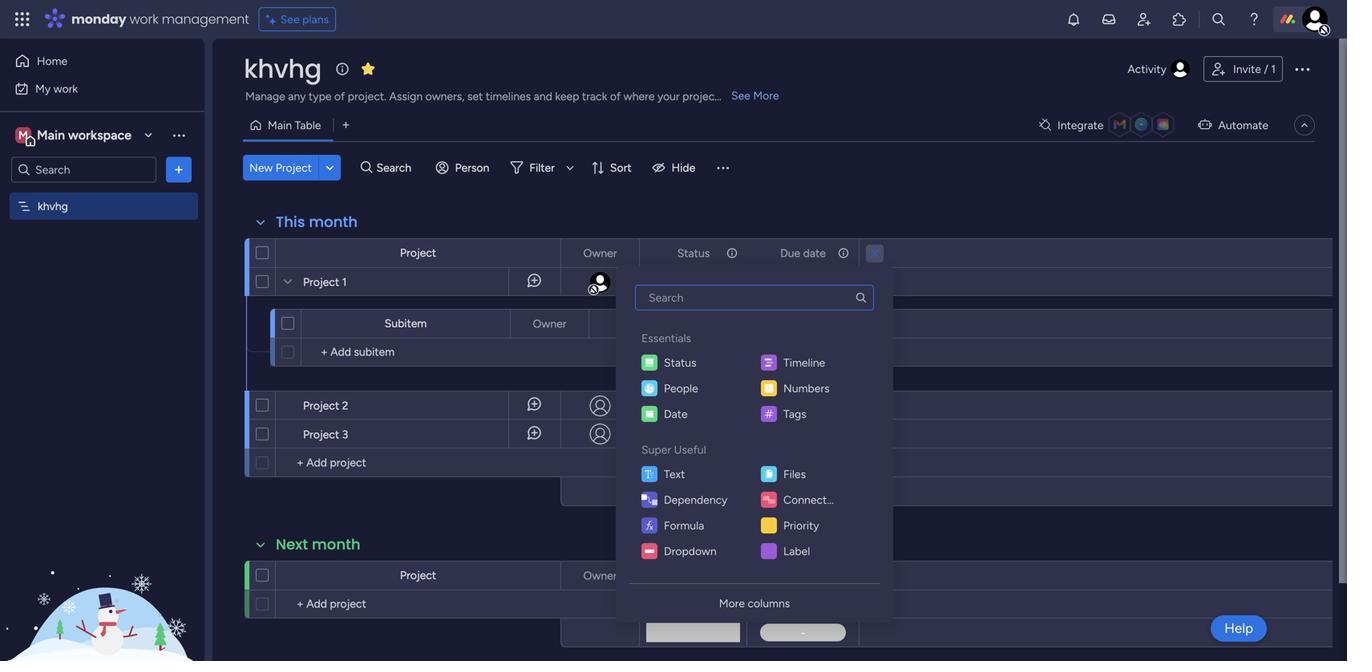 Task type: describe. For each thing, give the bounding box(es) containing it.
0 vertical spatial status
[[678, 246, 710, 260]]

manage any type of project. assign owners, set timelines and keep track of where your project stands.
[[246, 89, 758, 103]]

khvhg list box
[[0, 189, 205, 436]]

due date field for next month
[[777, 567, 830, 585]]

v2 overdue deadline image
[[753, 275, 766, 290]]

14
[[809, 400, 820, 412]]

home button
[[10, 48, 173, 74]]

working
[[660, 276, 702, 289]]

see for see plans
[[281, 12, 300, 26]]

column information image for status
[[726, 569, 739, 582]]

apps image
[[1172, 11, 1188, 27]]

Next month field
[[272, 534, 365, 555]]

arrow down image
[[561, 158, 580, 177]]

due date field for this month
[[777, 244, 830, 262]]

any
[[288, 89, 306, 103]]

new project button
[[243, 155, 318, 181]]

see for see more
[[732, 89, 751, 102]]

numbers
[[784, 382, 830, 395]]

super
[[642, 443, 672, 457]]

home
[[37, 54, 68, 68]]

hide
[[672, 161, 696, 175]]

super useful
[[642, 443, 707, 457]]

monday
[[71, 10, 126, 28]]

next month
[[276, 534, 361, 555]]

due date for this month
[[781, 246, 826, 260]]

integrate
[[1058, 118, 1104, 132]]

0 vertical spatial options image
[[171, 162, 187, 178]]

lottie animation element
[[0, 499, 205, 661]]

project down the this month field
[[303, 275, 340, 289]]

priority
[[784, 519, 820, 532]]

activity
[[1128, 62, 1167, 76]]

plans
[[303, 12, 329, 26]]

due for this month
[[781, 246, 801, 260]]

help image
[[1247, 11, 1263, 27]]

my work
[[35, 82, 78, 95]]

help button
[[1212, 615, 1268, 642]]

project up subitem
[[400, 246, 437, 260]]

component__icon image for files
[[761, 466, 777, 482]]

menu image
[[715, 160, 731, 176]]

new project
[[250, 161, 312, 175]]

main table
[[268, 118, 321, 132]]

filter
[[530, 161, 555, 175]]

formula
[[664, 519, 705, 532]]

Search field
[[373, 156, 421, 179]]

filter button
[[504, 155, 580, 181]]

working on it
[[660, 276, 727, 289]]

where
[[624, 89, 655, 103]]

0 vertical spatial owner field
[[580, 244, 621, 262]]

subitem
[[385, 317, 427, 330]]

activity button
[[1122, 56, 1198, 82]]

more inside "link"
[[754, 89, 780, 102]]

nov 15, 09:00 am
[[774, 276, 859, 289]]

show board description image
[[333, 61, 352, 77]]

date for next month
[[804, 569, 826, 583]]

management
[[162, 10, 249, 28]]

done
[[680, 399, 707, 413]]

workspace
[[68, 128, 132, 143]]

+ Add project text field
[[284, 595, 554, 614]]

work for monday
[[130, 10, 159, 28]]

it
[[720, 276, 727, 289]]

component__icon image for date
[[642, 406, 658, 422]]

invite / 1
[[1234, 62, 1277, 76]]

1 of from the left
[[335, 89, 345, 103]]

1 vertical spatial options image
[[566, 310, 578, 337]]

text
[[664, 467, 686, 481]]

timeline
[[784, 356, 826, 369]]

and
[[534, 89, 553, 103]]

monday work management
[[71, 10, 249, 28]]

new
[[250, 161, 273, 175]]

1 vertical spatial owner
[[533, 317, 567, 331]]

table
[[295, 118, 321, 132]]

component__icon image for tags
[[761, 406, 777, 422]]

2
[[342, 399, 349, 412]]

khvhg field
[[240, 51, 326, 87]]

my
[[35, 82, 51, 95]]

month for next month
[[312, 534, 361, 555]]

2 vertical spatial owner
[[584, 569, 617, 583]]

project.
[[348, 89, 387, 103]]

type
[[309, 89, 332, 103]]

main for main workspace
[[37, 128, 65, 143]]

connect boards
[[784, 493, 828, 526]]

add view image
[[343, 119, 349, 131]]

my work button
[[10, 76, 173, 101]]

0 horizontal spatial more
[[719, 597, 745, 610]]

person
[[455, 161, 490, 175]]

This month field
[[272, 212, 362, 233]]

date
[[664, 407, 688, 421]]

nov for working on it
[[774, 276, 794, 289]]

main for main table
[[268, 118, 292, 132]]

person button
[[430, 155, 499, 181]]

next
[[276, 534, 308, 555]]

project 2
[[303, 399, 349, 412]]

notifications image
[[1066, 11, 1082, 27]]

sort button
[[585, 155, 642, 181]]

component__icon image for connect boards
[[761, 492, 777, 508]]

component__icon image for dependency
[[642, 492, 658, 508]]

nov 14
[[787, 400, 820, 412]]

component__icon image for text
[[642, 466, 658, 482]]

component__icon image for priority
[[761, 518, 777, 534]]

project inside 'button'
[[276, 161, 312, 175]]

lottie animation image
[[0, 499, 205, 661]]

dependency
[[664, 493, 728, 507]]

angle down image
[[326, 162, 334, 174]]

collapse board header image
[[1299, 119, 1312, 132]]

component__icon image for label
[[761, 543, 777, 559]]

0 vertical spatial owner
[[584, 246, 617, 260]]

files
[[784, 467, 806, 481]]

your
[[658, 89, 680, 103]]



Task type: locate. For each thing, give the bounding box(es) containing it.
1 down the this month field
[[342, 275, 347, 289]]

main inside workspace selection element
[[37, 128, 65, 143]]

1 due from the top
[[781, 246, 801, 260]]

Search search field
[[635, 285, 875, 311]]

owners,
[[426, 89, 465, 103]]

0 vertical spatial more
[[754, 89, 780, 102]]

component__icon image up 'v2 done deadline' image
[[761, 380, 777, 396]]

1 date from the top
[[804, 246, 826, 260]]

see right project
[[732, 89, 751, 102]]

component__icon image for formula
[[642, 518, 658, 534]]

1 horizontal spatial options image
[[566, 310, 578, 337]]

main
[[268, 118, 292, 132], [37, 128, 65, 143]]

gary orlando image
[[1303, 6, 1329, 32]]

component__icon image left dependency
[[642, 492, 658, 508]]

2 date from the top
[[804, 569, 826, 583]]

help
[[1225, 620, 1254, 637]]

automate
[[1219, 118, 1269, 132]]

date down the label
[[804, 569, 826, 583]]

khvhg down search in workspace field
[[38, 199, 68, 213]]

work right my
[[53, 82, 78, 95]]

see more link
[[730, 87, 781, 104]]

2 vertical spatial owner field
[[580, 567, 621, 585]]

1 vertical spatial more
[[719, 597, 745, 610]]

this
[[276, 212, 305, 232]]

column information image
[[838, 247, 851, 260]]

see more
[[732, 89, 780, 102]]

+ Add subitem text field
[[310, 343, 477, 362]]

options image
[[171, 162, 187, 178], [566, 310, 578, 337]]

component__icon image for timeline
[[761, 355, 777, 371]]

component__icon image for status
[[642, 355, 658, 371]]

nov for done
[[787, 400, 807, 412]]

0 vertical spatial work
[[130, 10, 159, 28]]

work for my
[[53, 82, 78, 95]]

0 horizontal spatial khvhg
[[38, 199, 68, 213]]

component__icon image left boards
[[761, 518, 777, 534]]

0 horizontal spatial work
[[53, 82, 78, 95]]

component__icon image left tags
[[761, 406, 777, 422]]

main table button
[[243, 112, 333, 138]]

component__icon image for numbers
[[761, 380, 777, 396]]

work inside button
[[53, 82, 78, 95]]

workspace options image
[[171, 127, 187, 143]]

option
[[0, 192, 205, 195]]

due
[[781, 246, 801, 260], [781, 569, 801, 583]]

1 horizontal spatial more
[[754, 89, 780, 102]]

component__icon image left date
[[642, 406, 658, 422]]

manage
[[246, 89, 285, 103]]

0 vertical spatial khvhg
[[244, 51, 322, 87]]

due up the 15,
[[781, 246, 801, 260]]

month inside next month field
[[312, 534, 361, 555]]

set
[[468, 89, 483, 103]]

0 vertical spatial due
[[781, 246, 801, 260]]

autopilot image
[[1199, 114, 1213, 135]]

Search in workspace field
[[34, 160, 134, 179]]

status field up working on it
[[674, 244, 714, 262]]

1 vertical spatial work
[[53, 82, 78, 95]]

+ Add project text field
[[284, 453, 554, 473]]

1 due date field from the top
[[777, 244, 830, 262]]

assign
[[389, 89, 423, 103]]

Due date field
[[777, 244, 830, 262], [777, 567, 830, 585]]

due date up the 15,
[[781, 246, 826, 260]]

people
[[664, 382, 699, 395]]

2 vertical spatial status
[[678, 569, 710, 583]]

component__icon image left the files
[[761, 466, 777, 482]]

15,
[[796, 276, 809, 289]]

invite members image
[[1137, 11, 1153, 27]]

month right this
[[309, 212, 358, 232]]

month inside the this month field
[[309, 212, 358, 232]]

tags
[[784, 407, 807, 421]]

1 horizontal spatial khvhg
[[244, 51, 322, 87]]

1 vertical spatial status
[[664, 356, 697, 369]]

1
[[1272, 62, 1277, 76], [342, 275, 347, 289]]

1 horizontal spatial main
[[268, 118, 292, 132]]

1 vertical spatial owner field
[[529, 315, 571, 333]]

09:00
[[811, 276, 840, 289]]

status field down dropdown on the bottom
[[674, 567, 714, 585]]

Owner field
[[580, 244, 621, 262], [529, 315, 571, 333], [580, 567, 621, 585]]

1 horizontal spatial see
[[732, 89, 751, 102]]

timelines
[[486, 89, 531, 103]]

main right workspace image
[[37, 128, 65, 143]]

date left column information icon at the right top of page
[[804, 246, 826, 260]]

khvhg
[[244, 51, 322, 87], [38, 199, 68, 213]]

more right project
[[754, 89, 780, 102]]

project 1
[[303, 275, 347, 289]]

main left 'table'
[[268, 118, 292, 132]]

project left 2
[[303, 399, 340, 412]]

on
[[705, 276, 717, 289]]

component__icon image left the 'connect'
[[761, 492, 777, 508]]

1 due date from the top
[[781, 246, 826, 260]]

2 due from the top
[[781, 569, 801, 583]]

dapulse integrations image
[[1040, 119, 1052, 131]]

month for this month
[[309, 212, 358, 232]]

due date field down the label
[[777, 567, 830, 585]]

1 vertical spatial khvhg
[[38, 199, 68, 213]]

component__icon image for dropdown
[[642, 543, 658, 559]]

/
[[1265, 62, 1269, 76]]

select product image
[[14, 11, 30, 27]]

essentials
[[642, 331, 692, 345]]

1 vertical spatial 1
[[342, 275, 347, 289]]

component__icon image left "timeline" at the bottom
[[761, 355, 777, 371]]

0 vertical spatial see
[[281, 12, 300, 26]]

1 status field from the top
[[674, 244, 714, 262]]

component__icon image left dropdown on the bottom
[[642, 543, 658, 559]]

month
[[309, 212, 358, 232], [312, 534, 361, 555]]

nov
[[774, 276, 794, 289], [787, 400, 807, 412]]

sort
[[611, 161, 632, 175]]

options image
[[1293, 59, 1313, 79], [617, 240, 628, 267], [725, 240, 737, 267], [837, 240, 848, 267]]

project right new at left top
[[276, 161, 312, 175]]

0 horizontal spatial see
[[281, 12, 300, 26]]

Status field
[[674, 244, 714, 262], [674, 567, 714, 585]]

component__icon image left people
[[642, 380, 658, 396]]

month right next
[[312, 534, 361, 555]]

nov left the 15,
[[774, 276, 794, 289]]

columns
[[748, 597, 791, 610]]

this month
[[276, 212, 358, 232]]

0 horizontal spatial 1
[[342, 275, 347, 289]]

0 horizontal spatial main
[[37, 128, 65, 143]]

project up + add project text box
[[400, 568, 437, 582]]

component__icon image
[[642, 355, 658, 371], [761, 355, 777, 371], [642, 380, 658, 396], [761, 380, 777, 396], [642, 406, 658, 422], [761, 406, 777, 422], [642, 466, 658, 482], [761, 466, 777, 482], [642, 492, 658, 508], [761, 492, 777, 508], [642, 518, 658, 534], [761, 518, 777, 534], [642, 543, 658, 559], [761, 543, 777, 559]]

keep
[[555, 89, 580, 103]]

1 right /
[[1272, 62, 1277, 76]]

1 vertical spatial due date field
[[777, 567, 830, 585]]

0 vertical spatial due date
[[781, 246, 826, 260]]

due date for next month
[[781, 569, 826, 583]]

see inside button
[[281, 12, 300, 26]]

project
[[683, 89, 719, 103]]

v2 done deadline image
[[753, 398, 766, 414]]

v2 search image
[[361, 159, 373, 177]]

0 horizontal spatial of
[[335, 89, 345, 103]]

main workspace
[[37, 128, 132, 143]]

2 status field from the top
[[674, 567, 714, 585]]

due for next month
[[781, 569, 801, 583]]

1 vertical spatial see
[[732, 89, 751, 102]]

m
[[18, 128, 28, 142]]

track
[[582, 89, 608, 103]]

dropdown
[[664, 544, 717, 558]]

status up working on it
[[678, 246, 710, 260]]

main inside button
[[268, 118, 292, 132]]

useful
[[674, 443, 707, 457]]

more left columns
[[719, 597, 745, 610]]

2 due date field from the top
[[777, 567, 830, 585]]

see plans button
[[259, 7, 336, 31]]

component__icon image left the label
[[761, 543, 777, 559]]

2 of from the left
[[610, 89, 621, 103]]

invite / 1 button
[[1204, 56, 1284, 82]]

search image
[[855, 291, 868, 304]]

1 vertical spatial due
[[781, 569, 801, 583]]

am
[[843, 276, 859, 289]]

due down the label
[[781, 569, 801, 583]]

0 horizontal spatial options image
[[171, 162, 187, 178]]

project 3
[[303, 428, 348, 441]]

1 horizontal spatial of
[[610, 89, 621, 103]]

status
[[678, 246, 710, 260], [664, 356, 697, 369], [678, 569, 710, 583]]

boards
[[784, 512, 818, 526]]

stands.
[[722, 89, 758, 103]]

more
[[754, 89, 780, 102], [719, 597, 745, 610]]

project
[[276, 161, 312, 175], [400, 246, 437, 260], [303, 275, 340, 289], [303, 399, 340, 412], [303, 428, 340, 441], [400, 568, 437, 582]]

of right track at top
[[610, 89, 621, 103]]

khvhg up any
[[244, 51, 322, 87]]

work right monday
[[130, 10, 159, 28]]

inbox image
[[1102, 11, 1118, 27]]

connect
[[784, 493, 828, 507]]

hide button
[[646, 155, 705, 181]]

component__icon image for people
[[642, 380, 658, 396]]

due date down the label
[[781, 569, 826, 583]]

nov left 14
[[787, 400, 807, 412]]

column information image for due date
[[838, 569, 851, 582]]

1 vertical spatial due date
[[781, 569, 826, 583]]

search everything image
[[1212, 11, 1228, 27]]

0 vertical spatial due date field
[[777, 244, 830, 262]]

label
[[784, 544, 811, 558]]

3
[[342, 428, 348, 441]]

component__icon image down the essentials
[[642, 355, 658, 371]]

1 vertical spatial nov
[[787, 400, 807, 412]]

see inside "link"
[[732, 89, 751, 102]]

2 due date from the top
[[781, 569, 826, 583]]

remove from favorites image
[[360, 61, 376, 77]]

see
[[281, 12, 300, 26], [732, 89, 751, 102]]

project left 3
[[303, 428, 340, 441]]

1 horizontal spatial work
[[130, 10, 159, 28]]

workspace image
[[15, 126, 31, 144]]

component__icon image left text
[[642, 466, 658, 482]]

khvhg inside "khvhg" list box
[[38, 199, 68, 213]]

status up people
[[664, 356, 697, 369]]

1 vertical spatial month
[[312, 534, 361, 555]]

more columns
[[719, 597, 791, 610]]

1 vertical spatial status field
[[674, 567, 714, 585]]

0 vertical spatial 1
[[1272, 62, 1277, 76]]

see plans
[[281, 12, 329, 26]]

1 horizontal spatial 1
[[1272, 62, 1277, 76]]

see left the plans
[[281, 12, 300, 26]]

0 vertical spatial status field
[[674, 244, 714, 262]]

due date field up the 15,
[[777, 244, 830, 262]]

of right type
[[335, 89, 345, 103]]

0 vertical spatial nov
[[774, 276, 794, 289]]

0 vertical spatial date
[[804, 246, 826, 260]]

status down dropdown on the bottom
[[678, 569, 710, 583]]

1 vertical spatial date
[[804, 569, 826, 583]]

1 inside invite / 1 button
[[1272, 62, 1277, 76]]

None search field
[[635, 285, 875, 311]]

column information image
[[726, 247, 739, 260], [726, 569, 739, 582], [838, 569, 851, 582]]

component__icon image left formula
[[642, 518, 658, 534]]

0 vertical spatial month
[[309, 212, 358, 232]]

invite
[[1234, 62, 1262, 76]]

date for this month
[[804, 246, 826, 260]]

workspace selection element
[[15, 126, 134, 146]]



Task type: vqa. For each thing, say whether or not it's contained in the screenshot.
Nov to the bottom
yes



